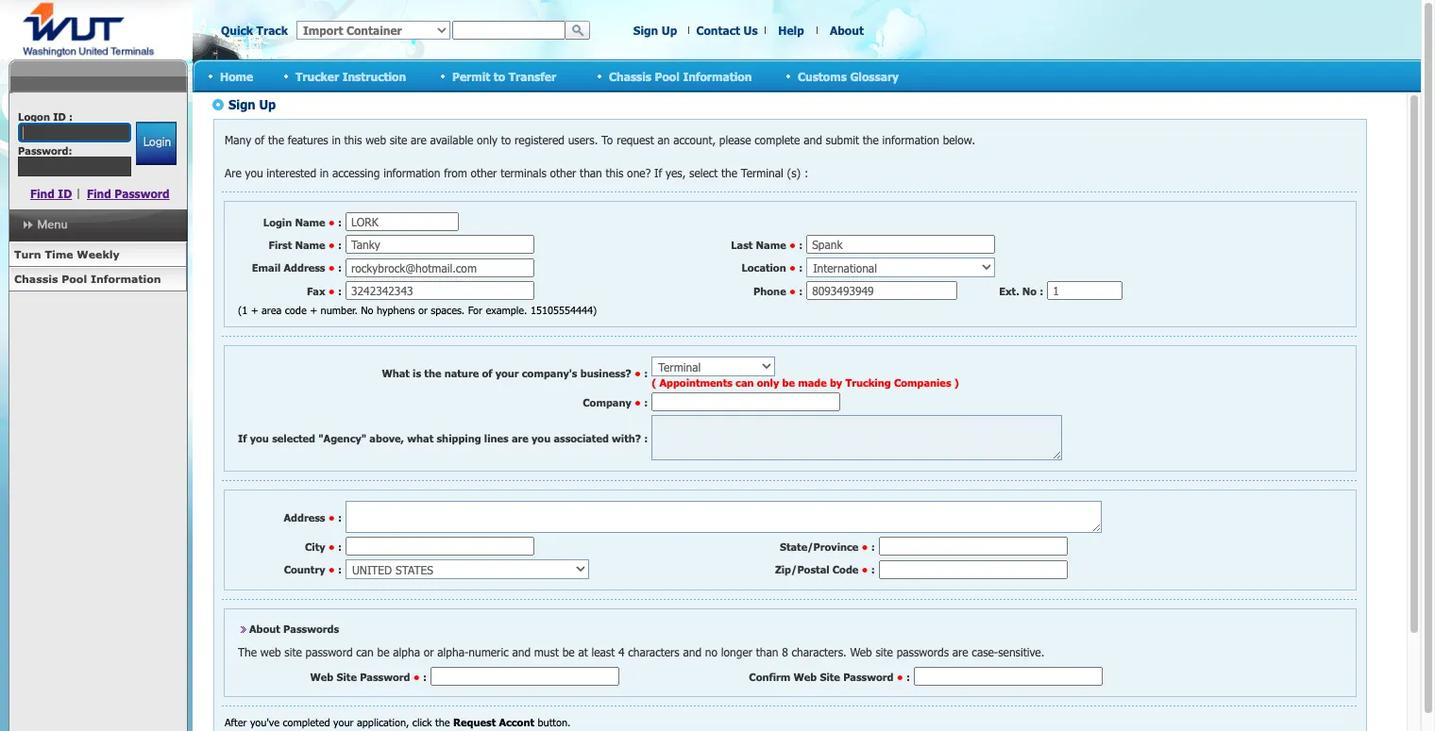 Task type: vqa. For each thing, say whether or not it's contained in the screenshot.
Weekly
yes



Task type: describe. For each thing, give the bounding box(es) containing it.
us
[[744, 24, 758, 37]]

login image
[[135, 122, 176, 165]]

sign
[[633, 24, 658, 37]]

id for find
[[58, 187, 72, 200]]

0 vertical spatial information
[[683, 69, 752, 83]]

trucker instruction
[[296, 69, 406, 83]]

:
[[69, 110, 73, 123]]

home
[[220, 69, 253, 83]]

turn
[[14, 248, 41, 261]]

sign up link
[[633, 24, 677, 37]]

logon id :
[[18, 110, 73, 123]]

find id
[[30, 187, 72, 200]]

contact us link
[[696, 24, 758, 37]]

permit to transfer
[[452, 69, 556, 83]]

0 vertical spatial chassis
[[609, 69, 652, 83]]

turn time weekly
[[14, 248, 120, 261]]

trucker
[[296, 69, 339, 83]]

help
[[778, 24, 804, 37]]

quick
[[221, 24, 253, 37]]

password
[[115, 187, 170, 200]]

transfer
[[509, 69, 556, 83]]

0 vertical spatial chassis pool information
[[609, 69, 752, 83]]

contact
[[696, 24, 740, 37]]



Task type: locate. For each thing, give the bounding box(es) containing it.
None password field
[[18, 157, 131, 177]]

id
[[53, 110, 66, 123], [58, 187, 72, 200]]

0 vertical spatial id
[[53, 110, 66, 123]]

password:
[[18, 144, 72, 157]]

pool down turn time weekly
[[62, 273, 87, 285]]

find for find id
[[30, 187, 55, 200]]

instruction
[[342, 69, 406, 83]]

sign up
[[633, 24, 677, 37]]

1 find from the left
[[30, 187, 55, 200]]

1 horizontal spatial pool
[[655, 69, 680, 83]]

0 horizontal spatial information
[[91, 273, 161, 285]]

up
[[662, 24, 677, 37]]

0 horizontal spatial find
[[30, 187, 55, 200]]

chassis pool information down turn time weekly link
[[14, 273, 161, 285]]

1 vertical spatial id
[[58, 187, 72, 200]]

0 horizontal spatial chassis pool information
[[14, 273, 161, 285]]

chassis pool information
[[609, 69, 752, 83], [14, 273, 161, 285]]

help link
[[778, 24, 804, 37]]

track
[[256, 24, 288, 37]]

glossary
[[850, 69, 899, 83]]

1 horizontal spatial chassis
[[609, 69, 652, 83]]

customs glossary
[[798, 69, 899, 83]]

id for logon
[[53, 110, 66, 123]]

1 vertical spatial information
[[91, 273, 161, 285]]

1 vertical spatial chassis pool information
[[14, 273, 161, 285]]

id left :
[[53, 110, 66, 123]]

chassis
[[609, 69, 652, 83], [14, 273, 58, 285]]

find id link
[[30, 187, 72, 200]]

1 vertical spatial chassis
[[14, 273, 58, 285]]

information down contact
[[683, 69, 752, 83]]

1 horizontal spatial find
[[87, 187, 111, 200]]

0 vertical spatial pool
[[655, 69, 680, 83]]

about link
[[830, 24, 864, 37]]

find left password
[[87, 187, 111, 200]]

None text field
[[452, 21, 566, 40], [18, 123, 131, 143], [452, 21, 566, 40], [18, 123, 131, 143]]

find
[[30, 187, 55, 200], [87, 187, 111, 200]]

0 horizontal spatial pool
[[62, 273, 87, 285]]

chassis down 'sign'
[[609, 69, 652, 83]]

find for find password
[[87, 187, 111, 200]]

0 horizontal spatial chassis
[[14, 273, 58, 285]]

1 horizontal spatial information
[[683, 69, 752, 83]]

to
[[494, 69, 505, 83]]

time
[[45, 248, 73, 261]]

permit
[[452, 69, 490, 83]]

chassis pool information down up
[[609, 69, 752, 83]]

weekly
[[77, 248, 120, 261]]

pool
[[655, 69, 680, 83], [62, 273, 87, 285]]

contact us
[[696, 24, 758, 37]]

customs
[[798, 69, 847, 83]]

quick track
[[221, 24, 288, 37]]

2 find from the left
[[87, 187, 111, 200]]

information
[[683, 69, 752, 83], [91, 273, 161, 285]]

turn time weekly link
[[8, 243, 187, 267]]

information down weekly
[[91, 273, 161, 285]]

about
[[830, 24, 864, 37]]

find down password:
[[30, 187, 55, 200]]

find password link
[[87, 187, 170, 200]]

id down password:
[[58, 187, 72, 200]]

find password
[[87, 187, 170, 200]]

1 vertical spatial pool
[[62, 273, 87, 285]]

chassis pool information link
[[8, 267, 187, 292]]

pool down up
[[655, 69, 680, 83]]

logon
[[18, 110, 50, 123]]

1 horizontal spatial chassis pool information
[[609, 69, 752, 83]]

chassis down turn
[[14, 273, 58, 285]]



